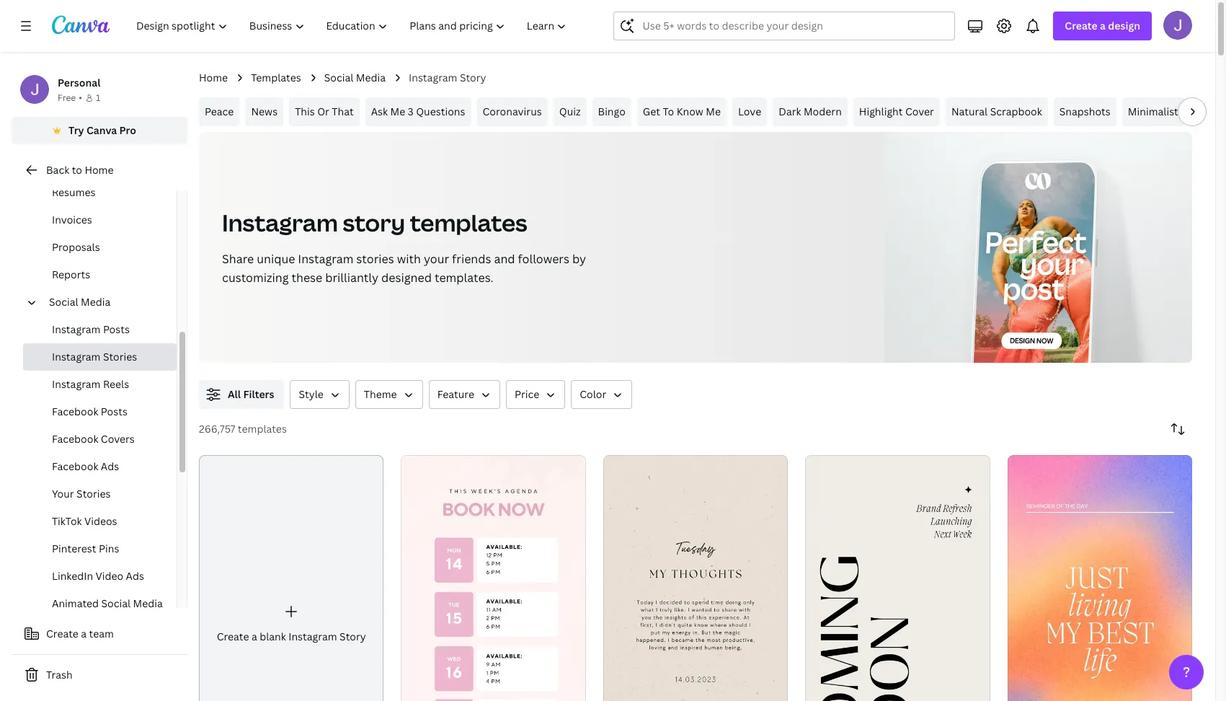 Task type: locate. For each thing, give the bounding box(es) containing it.
a inside "link"
[[252, 630, 257, 643]]

facebook up the your stories
[[52, 459, 98, 473]]

1 vertical spatial social media link
[[43, 289, 168, 316]]

2 horizontal spatial create
[[1066, 19, 1098, 32]]

proposals link
[[23, 234, 177, 261]]

1 horizontal spatial templates
[[410, 207, 528, 238]]

templates
[[251, 71, 301, 84]]

0 vertical spatial social media
[[324, 71, 386, 84]]

and
[[494, 251, 515, 267]]

0 horizontal spatial me
[[391, 105, 406, 118]]

instagram up the instagram reels at the bottom left of the page
[[52, 350, 101, 364]]

minimalist
[[1129, 105, 1179, 118]]

snapshots link
[[1054, 97, 1117, 126]]

1 vertical spatial ads
[[126, 569, 144, 583]]

1 vertical spatial facebook
[[52, 432, 98, 446]]

1 horizontal spatial social
[[101, 597, 131, 610]]

instagram up these
[[298, 251, 354, 267]]

reports link
[[23, 261, 177, 289]]

posts up instagram stories
[[103, 322, 130, 336]]

2 facebook from the top
[[52, 432, 98, 446]]

social
[[324, 71, 354, 84], [49, 295, 78, 309], [101, 597, 131, 610]]

a
[[1101, 19, 1106, 32], [81, 627, 87, 641], [252, 630, 257, 643]]

pinterest pins link
[[23, 535, 177, 563]]

1 horizontal spatial ads
[[126, 569, 144, 583]]

instagram story templates image
[[885, 132, 1193, 363], [974, 162, 1097, 382]]

1 vertical spatial social
[[49, 295, 78, 309]]

natural scrapbook
[[952, 105, 1043, 118]]

or
[[317, 105, 330, 118]]

posts inside facebook posts link
[[101, 405, 128, 418]]

instagram up facebook posts
[[52, 377, 101, 391]]

a for design
[[1101, 19, 1106, 32]]

2 horizontal spatial a
[[1101, 19, 1106, 32]]

facebook inside "link"
[[52, 459, 98, 473]]

0 horizontal spatial create
[[46, 627, 79, 641]]

me inside "link"
[[706, 105, 721, 118]]

social media link up instagram posts
[[43, 289, 168, 316]]

jacob simon image
[[1164, 11, 1193, 40]]

stories for your stories
[[77, 487, 111, 501]]

stories up reels
[[103, 350, 137, 364]]

1 vertical spatial posts
[[101, 405, 128, 418]]

instagram inside "link"
[[289, 630, 337, 643]]

a for team
[[81, 627, 87, 641]]

media up "ask"
[[356, 71, 386, 84]]

social media
[[324, 71, 386, 84], [49, 295, 111, 309]]

me left 3
[[391, 105, 406, 118]]

canva
[[87, 123, 117, 137]]

posts inside instagram posts link
[[103, 322, 130, 336]]

magaz
[[1197, 105, 1227, 118]]

1
[[96, 92, 100, 104]]

•
[[79, 92, 82, 104]]

linkedin video ads
[[52, 569, 144, 583]]

design
[[1109, 19, 1141, 32]]

0 horizontal spatial media
[[81, 295, 111, 309]]

0 vertical spatial media
[[356, 71, 386, 84]]

ads right video
[[126, 569, 144, 583]]

instagram up unique
[[222, 207, 338, 238]]

social down reports
[[49, 295, 78, 309]]

1 horizontal spatial story
[[460, 71, 487, 84]]

story
[[460, 71, 487, 84], [340, 630, 366, 643]]

0 vertical spatial story
[[460, 71, 487, 84]]

create inside dropdown button
[[1066, 19, 1098, 32]]

a left design
[[1101, 19, 1106, 32]]

create inside button
[[46, 627, 79, 641]]

1 horizontal spatial a
[[252, 630, 257, 643]]

facebook down the instagram reels at the bottom left of the page
[[52, 405, 98, 418]]

create inside "link"
[[217, 630, 249, 643]]

0 horizontal spatial social media link
[[43, 289, 168, 316]]

social media down reports
[[49, 295, 111, 309]]

0 horizontal spatial story
[[340, 630, 366, 643]]

modern
[[804, 105, 842, 118]]

price
[[515, 387, 540, 401]]

pro
[[119, 123, 136, 137]]

try canva pro
[[69, 123, 136, 137]]

stories down facebook ads "link"
[[77, 487, 111, 501]]

bingo link
[[593, 97, 632, 126]]

social media link
[[324, 70, 386, 86], [43, 289, 168, 316]]

try
[[69, 123, 84, 137]]

media down linkedin video ads link
[[133, 597, 163, 610]]

a inside button
[[81, 627, 87, 641]]

stories
[[103, 350, 137, 364], [77, 487, 111, 501]]

love
[[739, 105, 762, 118]]

facebook for facebook covers
[[52, 432, 98, 446]]

get
[[643, 105, 661, 118]]

social media link up that on the left top of page
[[324, 70, 386, 86]]

templates.
[[435, 270, 494, 286]]

facebook up facebook ads
[[52, 432, 98, 446]]

1 vertical spatial story
[[340, 630, 366, 643]]

create left design
[[1066, 19, 1098, 32]]

posts down reels
[[101, 405, 128, 418]]

natural
[[952, 105, 988, 118]]

reports
[[52, 268, 90, 281]]

quiz link
[[554, 97, 587, 126]]

this or that link
[[289, 97, 360, 126]]

customizing
[[222, 270, 289, 286]]

create for create a design
[[1066, 19, 1098, 32]]

1 vertical spatial home
[[85, 163, 114, 177]]

None search field
[[614, 12, 956, 40]]

0 vertical spatial facebook
[[52, 405, 98, 418]]

instagram up instagram stories
[[52, 322, 101, 336]]

instagram for instagram stories
[[52, 350, 101, 364]]

your stories link
[[23, 480, 177, 508]]

posts for instagram posts
[[103, 322, 130, 336]]

color
[[580, 387, 607, 401]]

create a design button
[[1054, 12, 1153, 40]]

posts
[[103, 322, 130, 336], [101, 405, 128, 418]]

animated social media
[[52, 597, 163, 610]]

resumes link
[[23, 179, 177, 206]]

personal
[[58, 76, 101, 89]]

1 vertical spatial templates
[[238, 422, 287, 436]]

0 vertical spatial posts
[[103, 322, 130, 336]]

instagram reels link
[[23, 371, 177, 398]]

2 vertical spatial social
[[101, 597, 131, 610]]

brilliantly
[[325, 270, 379, 286]]

0 vertical spatial templates
[[410, 207, 528, 238]]

dark modern link
[[773, 97, 848, 126]]

1 horizontal spatial social media
[[324, 71, 386, 84]]

0 horizontal spatial a
[[81, 627, 87, 641]]

0 horizontal spatial templates
[[238, 422, 287, 436]]

your stories
[[52, 487, 111, 501]]

minimalist link
[[1123, 97, 1185, 126]]

1 horizontal spatial me
[[706, 105, 721, 118]]

your
[[52, 487, 74, 501]]

0 horizontal spatial ads
[[101, 459, 119, 473]]

me
[[391, 105, 406, 118], [706, 105, 721, 118]]

0 vertical spatial home
[[199, 71, 228, 84]]

create left "blank"
[[217, 630, 249, 643]]

social media up that on the left top of page
[[324, 71, 386, 84]]

instagram up questions
[[409, 71, 458, 84]]

1 horizontal spatial social media link
[[324, 70, 386, 86]]

instagram right "blank"
[[289, 630, 337, 643]]

social up that on the left top of page
[[324, 71, 354, 84]]

0 vertical spatial stories
[[103, 350, 137, 364]]

create a design
[[1066, 19, 1141, 32]]

2 horizontal spatial social
[[324, 71, 354, 84]]

0 horizontal spatial social
[[49, 295, 78, 309]]

to
[[72, 163, 82, 177]]

covers
[[101, 432, 135, 446]]

instagram
[[409, 71, 458, 84], [222, 207, 338, 238], [298, 251, 354, 267], [52, 322, 101, 336], [52, 350, 101, 364], [52, 377, 101, 391], [289, 630, 337, 643]]

266,757 templates
[[199, 422, 287, 436]]

1 horizontal spatial create
[[217, 630, 249, 643]]

peace
[[205, 105, 234, 118]]

create for create a team
[[46, 627, 79, 641]]

a inside dropdown button
[[1101, 19, 1106, 32]]

2 me from the left
[[706, 105, 721, 118]]

get to know me
[[643, 105, 721, 118]]

social down video
[[101, 597, 131, 610]]

0 vertical spatial ads
[[101, 459, 119, 473]]

1 vertical spatial social media
[[49, 295, 111, 309]]

facebook covers
[[52, 432, 135, 446]]

videos
[[84, 514, 117, 528]]

home up peace
[[199, 71, 228, 84]]

me right know
[[706, 105, 721, 118]]

a left "team"
[[81, 627, 87, 641]]

facebook
[[52, 405, 98, 418], [52, 432, 98, 446], [52, 459, 98, 473]]

ads down covers
[[101, 459, 119, 473]]

3 facebook from the top
[[52, 459, 98, 473]]

tiktok videos
[[52, 514, 117, 528]]

resumes
[[52, 185, 96, 199]]

media down reports link
[[81, 295, 111, 309]]

2 vertical spatial facebook
[[52, 459, 98, 473]]

templates down "filters"
[[238, 422, 287, 436]]

news link
[[246, 97, 284, 126]]

2 vertical spatial media
[[133, 597, 163, 610]]

designed
[[382, 270, 432, 286]]

home right to on the top left of the page
[[85, 163, 114, 177]]

templates up friends
[[410, 207, 528, 238]]

know
[[677, 105, 704, 118]]

highlight cover link
[[854, 97, 941, 126]]

create down the animated
[[46, 627, 79, 641]]

0 vertical spatial social
[[324, 71, 354, 84]]

1 horizontal spatial home
[[199, 71, 228, 84]]

instagram posts link
[[23, 316, 177, 343]]

facebook posts
[[52, 405, 128, 418]]

1 vertical spatial stories
[[77, 487, 111, 501]]

templates link
[[251, 70, 301, 86]]

back
[[46, 163, 69, 177]]

style button
[[290, 380, 350, 409]]

1 facebook from the top
[[52, 405, 98, 418]]

a left "blank"
[[252, 630, 257, 643]]



Task type: describe. For each thing, give the bounding box(es) containing it.
beige minimalistic modern coming soon launch instagram story image
[[806, 455, 991, 701]]

dark modern
[[779, 105, 842, 118]]

ask me 3 questions link
[[365, 97, 471, 126]]

unique
[[257, 251, 295, 267]]

pinterest pins
[[52, 542, 119, 555]]

create a blank instagram story
[[217, 630, 366, 643]]

Sort by button
[[1164, 415, 1193, 444]]

invoices
[[52, 213, 92, 226]]

get to know me link
[[638, 97, 727, 126]]

try canva pro button
[[12, 117, 188, 144]]

news
[[251, 105, 278, 118]]

1 me from the left
[[391, 105, 406, 118]]

color button
[[572, 380, 633, 409]]

facebook covers link
[[23, 426, 177, 453]]

friends
[[452, 251, 492, 267]]

home link
[[199, 70, 228, 86]]

instagram posts
[[52, 322, 130, 336]]

style
[[299, 387, 324, 401]]

linkedin
[[52, 569, 93, 583]]

this or that
[[295, 105, 354, 118]]

your
[[424, 251, 450, 267]]

tiktok videos link
[[23, 508, 177, 535]]

scrapbook
[[991, 105, 1043, 118]]

price button
[[506, 380, 566, 409]]

ask
[[371, 105, 388, 118]]

all filters button
[[199, 380, 285, 409]]

cover
[[906, 105, 935, 118]]

create a team button
[[12, 620, 188, 648]]

ads inside "link"
[[101, 459, 119, 473]]

story
[[343, 207, 406, 238]]

instagram stories
[[52, 350, 137, 364]]

filters
[[243, 387, 274, 401]]

pinterest
[[52, 542, 96, 555]]

with
[[397, 251, 421, 267]]

pins
[[99, 542, 119, 555]]

create a team
[[46, 627, 114, 641]]

followers
[[518, 251, 570, 267]]

top level navigation element
[[127, 12, 580, 40]]

stories for instagram stories
[[103, 350, 137, 364]]

story inside "link"
[[340, 630, 366, 643]]

create a blank instagram story element
[[199, 455, 384, 701]]

0 vertical spatial social media link
[[324, 70, 386, 86]]

2 horizontal spatial media
[[356, 71, 386, 84]]

linkedin video ads link
[[23, 563, 177, 590]]

questions
[[416, 105, 466, 118]]

to
[[663, 105, 675, 118]]

share unique instagram stories with your friends and followers by customizing these brilliantly designed templates.
[[222, 251, 587, 286]]

facebook ads link
[[23, 453, 177, 480]]

instagram for instagram story templates
[[222, 207, 338, 238]]

feature button
[[429, 380, 501, 409]]

back to home link
[[12, 156, 188, 185]]

0 horizontal spatial home
[[85, 163, 114, 177]]

facebook posts link
[[23, 398, 177, 426]]

animated social media link
[[23, 590, 177, 617]]

Search search field
[[643, 12, 947, 40]]

facebook for facebook posts
[[52, 405, 98, 418]]

coronavirus
[[483, 105, 542, 118]]

quiz
[[560, 105, 581, 118]]

snapshots
[[1060, 105, 1111, 118]]

reels
[[103, 377, 129, 391]]

instagram story
[[409, 71, 487, 84]]

instagram for instagram story
[[409, 71, 458, 84]]

neutral beige simple minimalist plain text block instagram story image
[[604, 455, 789, 701]]

love link
[[733, 97, 768, 126]]

free
[[58, 92, 76, 104]]

0 horizontal spatial social media
[[49, 295, 111, 309]]

social for the topmost "social media" link
[[324, 71, 354, 84]]

free •
[[58, 92, 82, 104]]

social for leftmost "social media" link
[[49, 295, 78, 309]]

coronavirus link
[[477, 97, 548, 126]]

create for create a blank instagram story
[[217, 630, 249, 643]]

team
[[89, 627, 114, 641]]

theme button
[[356, 380, 423, 409]]

3
[[408, 105, 414, 118]]

these
[[292, 270, 323, 286]]

create a blank instagram story link
[[199, 455, 384, 701]]

by
[[573, 251, 587, 267]]

pink minimalist book now availability nail salon instagram story image
[[401, 455, 586, 701]]

video
[[96, 569, 123, 583]]

theme
[[364, 387, 397, 401]]

instagram for instagram posts
[[52, 322, 101, 336]]

stories
[[357, 251, 394, 267]]

peace link
[[199, 97, 240, 126]]

facebook for facebook ads
[[52, 459, 98, 473]]

posts for facebook posts
[[101, 405, 128, 418]]

1 horizontal spatial media
[[133, 597, 163, 610]]

instagram inside share unique instagram stories with your friends and followers by customizing these brilliantly designed templates.
[[298, 251, 354, 267]]

ask me 3 questions
[[371, 105, 466, 118]]

1 vertical spatial media
[[81, 295, 111, 309]]

magaz link
[[1191, 97, 1227, 126]]

instagram story templates
[[222, 207, 528, 238]]

orange pink textured gradient motivational quote instagram story image
[[1008, 455, 1193, 701]]

trash link
[[12, 661, 188, 690]]

instagram for instagram reels
[[52, 377, 101, 391]]

highlight
[[860, 105, 903, 118]]

a for blank
[[252, 630, 257, 643]]

all filters
[[228, 387, 274, 401]]

trash
[[46, 668, 73, 682]]

that
[[332, 105, 354, 118]]

feature
[[438, 387, 475, 401]]

proposals
[[52, 240, 100, 254]]



Task type: vqa. For each thing, say whether or not it's contained in the screenshot.
duration
no



